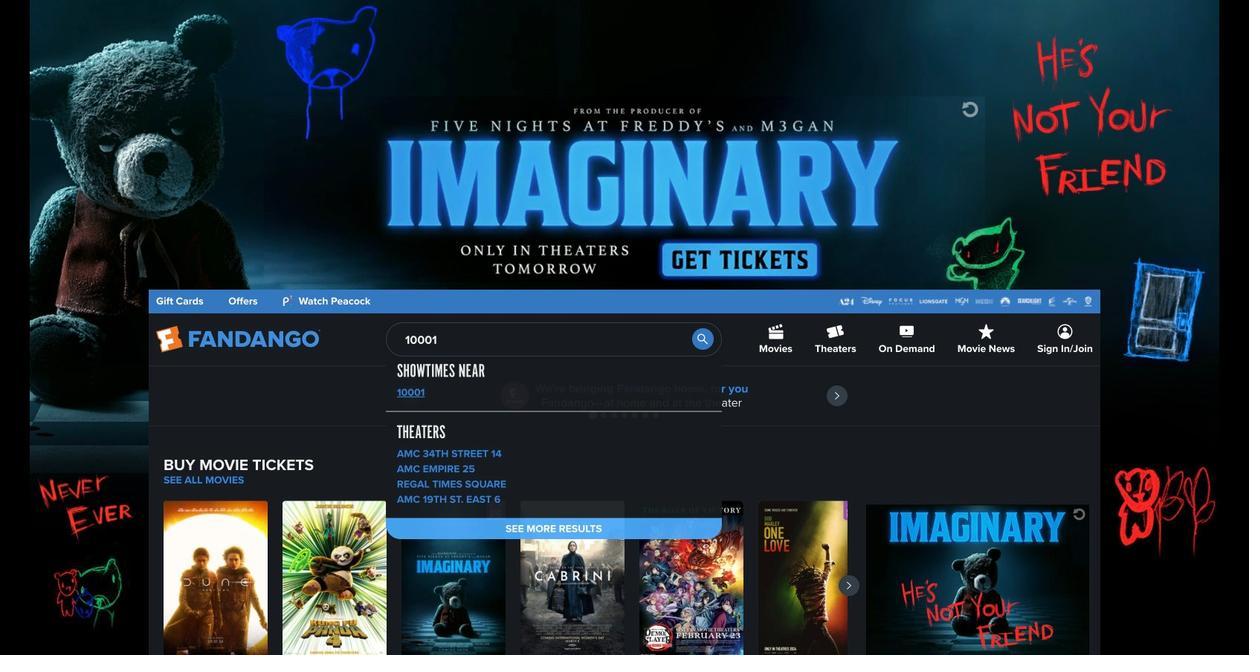 Task type: describe. For each thing, give the bounding box(es) containing it.
0 vertical spatial region
[[149, 367, 1100, 426]]

offer icon image
[[501, 382, 529, 410]]

0 vertical spatial advertisement element
[[264, 97, 985, 283]]

select a slide to show tab list
[[149, 410, 1100, 421]]

Search by city, state, zip or movie text field
[[386, 323, 722, 357]]

dune: part two (2024) poster image
[[164, 502, 268, 656]]

imaginary (2024) poster image
[[402, 502, 506, 656]]

1 vertical spatial region
[[164, 502, 863, 656]]

demon slayer: kimetsu no yaiba - to the hashira training (2024) poster image
[[639, 502, 744, 656]]

bob marley: one love (2024) poster image
[[758, 502, 863, 656]]



Task type: vqa. For each thing, say whether or not it's contained in the screenshot.
OFFER ICON
yes



Task type: locate. For each thing, give the bounding box(es) containing it.
None search field
[[386, 323, 722, 540]]

region
[[149, 367, 1100, 426], [164, 502, 863, 656]]

kung fu panda 4 (2024) poster image
[[283, 502, 387, 656]]

1 vertical spatial advertisement element
[[866, 505, 1089, 656]]

gift box white image
[[487, 502, 506, 521]]

cabrini (2024) poster image
[[520, 502, 625, 656]]

gift box white image
[[843, 502, 863, 521]]

advertisement element
[[264, 97, 985, 283], [866, 505, 1089, 656]]



